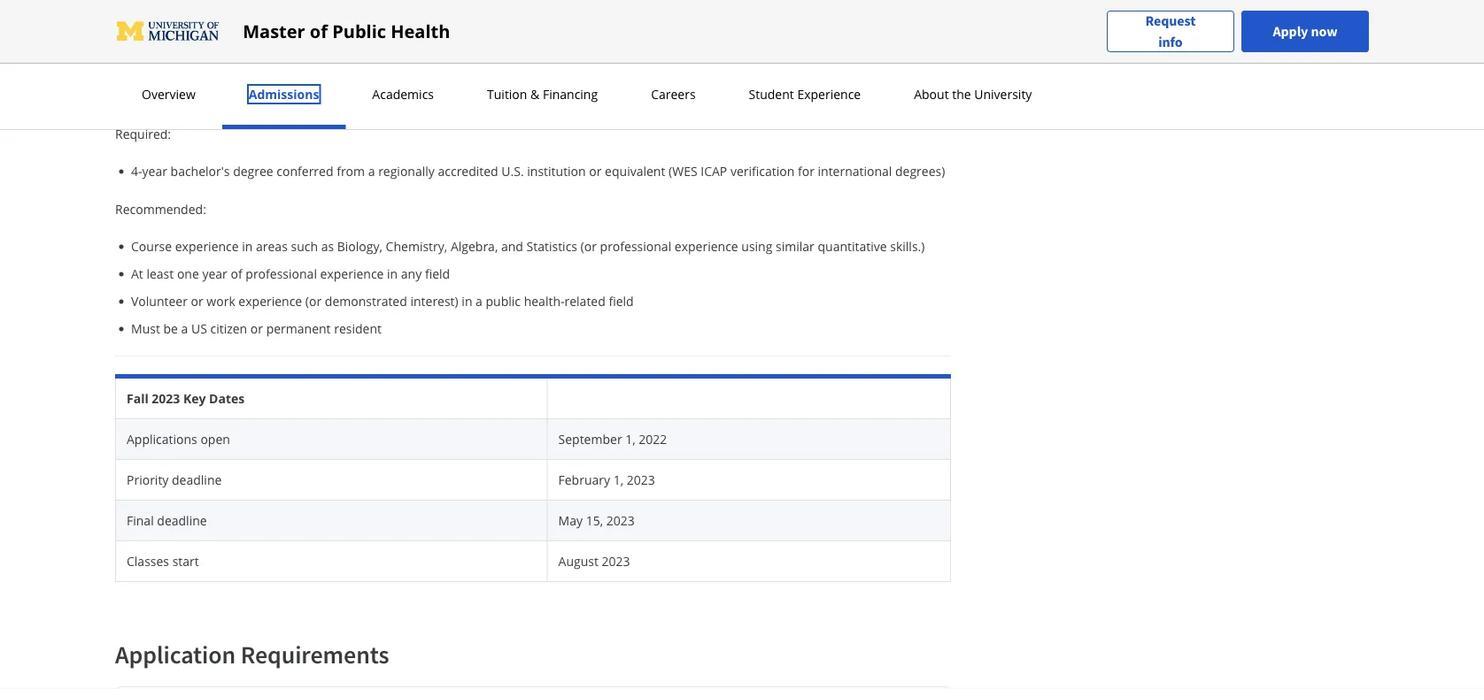 Task type: vqa. For each thing, say whether or not it's contained in the screenshot.
Gain
no



Task type: describe. For each thing, give the bounding box(es) containing it.
podcast from university of michigan school of public health.
[[973, 17, 1241, 55]]

1 vertical spatial professional
[[246, 266, 317, 283]]

1 horizontal spatial professional
[[600, 238, 672, 255]]

apply now
[[1273, 23, 1338, 40]]

related
[[565, 293, 606, 310]]

list containing course experience in areas such as biology, chemistry, algebra, and statistics (or professional experience using similar quantitative skills.)
[[122, 237, 951, 338]]

in for demonstrated
[[462, 293, 472, 310]]

quantitative
[[818, 238, 887, 255]]

key
[[183, 391, 206, 407]]

statistics
[[527, 238, 577, 255]]

accredited
[[438, 163, 498, 180]]

health-
[[524, 293, 565, 310]]

1 the from the left
[[952, 86, 971, 103]]

2023 right fall at the bottom left of page
[[152, 391, 180, 407]]

work
[[207, 293, 235, 310]]

february 1, 2023
[[558, 472, 655, 489]]

priority
[[127, 472, 169, 489]]

course
[[131, 238, 172, 255]]

biology,
[[337, 238, 383, 255]]

year inside list item
[[142, 163, 167, 180]]

about
[[914, 86, 949, 103]]

of right master in the left top of the page
[[310, 19, 328, 43]]

1 horizontal spatial or
[[250, 321, 263, 337]]

healthy
[[1092, 17, 1137, 34]]

at least one year of professional experience in any field
[[131, 266, 450, 283]]

conferred
[[277, 163, 333, 180]]

overview link
[[136, 86, 201, 103]]

for
[[798, 163, 815, 180]]

2 horizontal spatial a
[[476, 293, 483, 310]]

master of public health
[[243, 19, 450, 43]]

apply
[[1273, 23, 1308, 40]]

from inside podcast from university of michigan school of public health.
[[1189, 17, 1217, 34]]

health.
[[1199, 39, 1241, 55]]

regionally
[[378, 163, 435, 180]]

tuition & financing link
[[482, 86, 603, 103]]

as
[[321, 238, 334, 255]]

such
[[291, 238, 318, 255]]

institution
[[527, 163, 586, 180]]

us
[[191, 321, 207, 337]]

2023 down the 2022
[[627, 472, 655, 489]]

august
[[558, 554, 599, 570]]

population healthy
[[1026, 17, 1137, 34]]

field inside the volunteer or work experience (or demonstrated interest) in a public health-related field list item
[[609, 293, 634, 310]]

michigan
[[1049, 39, 1101, 55]]

skills.)
[[890, 238, 925, 255]]

and
[[501, 238, 523, 255]]

will
[[221, 86, 240, 103]]

u.s.
[[502, 163, 524, 180]]

careers
[[651, 86, 696, 103]]

1, for 2023
[[613, 472, 624, 489]]

apply now button
[[1242, 11, 1369, 52]]

2023 right 15,
[[606, 513, 635, 530]]

algebra,
[[451, 238, 498, 255]]

of down the population
[[1034, 39, 1046, 55]]

info
[[1159, 33, 1183, 51]]

at
[[131, 266, 143, 283]]

final
[[127, 513, 154, 530]]

about the university link
[[909, 86, 1037, 103]]

degree
[[233, 163, 273, 180]]

student experience link
[[744, 86, 866, 103]]

required:
[[115, 125, 171, 142]]

applicants
[[159, 86, 218, 103]]

request info
[[1146, 12, 1196, 51]]

tuition & financing
[[487, 86, 598, 103]]

icap
[[701, 163, 727, 180]]

experience left using
[[675, 238, 738, 255]]

15,
[[586, 513, 603, 530]]

february
[[558, 472, 610, 489]]

verification
[[731, 163, 795, 180]]

experience
[[797, 86, 861, 103]]

careers link
[[646, 86, 701, 103]]

august 2023
[[558, 554, 630, 570]]

eligible applicants will have the following...
[[115, 86, 359, 103]]

course experience in areas such as biology, chemistry, algebra, and statistics (or professional experience using similar quantitative skills.)
[[131, 238, 925, 255]]

health
[[391, 19, 450, 43]]

1 vertical spatial (or
[[305, 293, 322, 310]]

public
[[486, 293, 521, 310]]

request info button
[[1107, 10, 1235, 53]]

fall 2023 key dates
[[127, 391, 245, 407]]

population healthy link
[[1026, 17, 1137, 34]]

interest)
[[410, 293, 459, 310]]

request
[[1146, 12, 1196, 30]]

application
[[115, 640, 236, 671]]

bachelor's
[[171, 163, 230, 180]]

applications open
[[127, 431, 230, 448]]

classes start
[[127, 554, 199, 570]]

tuition
[[487, 86, 527, 103]]

from inside list item
[[337, 163, 365, 180]]

classes
[[127, 554, 169, 570]]

or inside list item
[[589, 163, 602, 180]]

experience up one
[[175, 238, 239, 255]]



Task type: locate. For each thing, give the bounding box(es) containing it.
&
[[531, 86, 540, 103]]

international
[[818, 163, 892, 180]]

0 vertical spatial deadline
[[172, 472, 222, 489]]

2 vertical spatial or
[[250, 321, 263, 337]]

professional down the areas
[[246, 266, 317, 283]]

1 vertical spatial or
[[191, 293, 203, 310]]

2023 right august
[[602, 554, 630, 570]]

admissions link
[[243, 86, 324, 103]]

(wes
[[669, 163, 698, 180]]

field right any
[[425, 266, 450, 283]]

2 horizontal spatial or
[[589, 163, 602, 180]]

requirements
[[241, 640, 389, 671]]

2023
[[152, 391, 180, 407], [627, 472, 655, 489], [606, 513, 635, 530], [602, 554, 630, 570]]

experience down biology,
[[320, 266, 384, 283]]

field
[[425, 266, 450, 283], [609, 293, 634, 310]]

academics link
[[367, 86, 439, 103]]

in right interest)
[[462, 293, 472, 310]]

may 15, 2023
[[558, 513, 635, 530]]

0 vertical spatial professional
[[600, 238, 672, 255]]

deadline for priority deadline
[[172, 472, 222, 489]]

0 vertical spatial field
[[425, 266, 450, 283]]

2 vertical spatial a
[[181, 321, 188, 337]]

1 horizontal spatial the
[[952, 86, 971, 103]]

public left health
[[332, 19, 386, 43]]

resident
[[334, 321, 382, 337]]

public down podcast
[[1161, 39, 1196, 55]]

1 vertical spatial university
[[974, 86, 1032, 103]]

0 horizontal spatial professional
[[246, 266, 317, 283]]

0 vertical spatial 1,
[[625, 431, 636, 448]]

the right have
[[275, 86, 294, 103]]

or
[[589, 163, 602, 180], [191, 293, 203, 310], [250, 321, 263, 337]]

must be a us citizen or permanent resident
[[131, 321, 382, 337]]

school
[[1105, 39, 1143, 55]]

from right conferred
[[337, 163, 365, 180]]

experience up must be a us citizen or permanent resident
[[239, 293, 302, 310]]

1, for 2022
[[625, 431, 636, 448]]

volunteer
[[131, 293, 188, 310]]

public inside podcast from university of michigan school of public health.
[[1161, 39, 1196, 55]]

at least one year of professional experience in any field list item
[[131, 265, 951, 283]]

dates
[[209, 391, 245, 407]]

using
[[742, 238, 773, 255]]

of left the info in the right of the page
[[1146, 39, 1158, 55]]

academics
[[372, 86, 434, 103]]

professional up related in the top of the page
[[600, 238, 672, 255]]

now
[[1311, 23, 1338, 40]]

0 vertical spatial university
[[973, 39, 1031, 55]]

a right be
[[181, 321, 188, 337]]

0 horizontal spatial 1,
[[613, 472, 624, 489]]

1 horizontal spatial field
[[609, 293, 634, 310]]

2 horizontal spatial in
[[462, 293, 472, 310]]

course experience in areas such as biology, chemistry, algebra, and statistics (or professional experience using similar quantitative skills.) list item
[[131, 237, 951, 256]]

0 horizontal spatial the
[[275, 86, 294, 103]]

a left regionally
[[368, 163, 375, 180]]

start
[[172, 554, 199, 570]]

may
[[558, 513, 583, 530]]

deadline
[[172, 472, 222, 489], [157, 513, 207, 530]]

1, left the 2022
[[625, 431, 636, 448]]

a inside list item
[[368, 163, 375, 180]]

1 vertical spatial year
[[202, 266, 227, 283]]

0 horizontal spatial year
[[142, 163, 167, 180]]

1 horizontal spatial from
[[1189, 17, 1217, 34]]

following...
[[297, 86, 359, 103]]

1 vertical spatial field
[[609, 293, 634, 310]]

year inside list item
[[202, 266, 227, 283]]

citizen
[[210, 321, 247, 337]]

0 vertical spatial or
[[589, 163, 602, 180]]

from
[[1189, 17, 1217, 34], [337, 163, 365, 180]]

1,
[[625, 431, 636, 448], [613, 472, 624, 489]]

1 horizontal spatial year
[[202, 266, 227, 283]]

fall
[[127, 391, 149, 407]]

year
[[142, 163, 167, 180], [202, 266, 227, 283]]

chemistry,
[[386, 238, 448, 255]]

(or right statistics at the top of page
[[581, 238, 597, 255]]

0 vertical spatial in
[[242, 238, 253, 255]]

must
[[131, 321, 160, 337]]

field right related in the top of the page
[[609, 293, 634, 310]]

admissions
[[249, 86, 319, 103]]

1 vertical spatial from
[[337, 163, 365, 180]]

field inside at least one year of professional experience in any field list item
[[425, 266, 450, 283]]

similar
[[776, 238, 815, 255]]

equivalent
[[605, 163, 666, 180]]

of up work
[[231, 266, 242, 283]]

overview
[[142, 86, 196, 103]]

list
[[122, 237, 951, 338]]

the right about
[[952, 86, 971, 103]]

areas
[[256, 238, 288, 255]]

1 horizontal spatial in
[[387, 266, 398, 283]]

student
[[749, 86, 794, 103]]

2 vertical spatial in
[[462, 293, 472, 310]]

the
[[952, 86, 971, 103], [275, 86, 294, 103]]

4-year bachelor's degree conferred from a regionally accredited u.s. institution or equivalent (wes icap verification for international degrees)
[[131, 163, 945, 180]]

about the university
[[914, 86, 1032, 103]]

one
[[177, 266, 199, 283]]

eligible
[[115, 86, 156, 103]]

0 horizontal spatial or
[[191, 293, 203, 310]]

recommended:
[[115, 201, 206, 217]]

1 vertical spatial in
[[387, 266, 398, 283]]

year right one
[[202, 266, 227, 283]]

4-year bachelor's degree conferred from a regionally accredited u.s. institution or equivalent (wes icap verification for international degrees) list item
[[131, 162, 951, 181]]

or left work
[[191, 293, 203, 310]]

in for professional
[[387, 266, 398, 283]]

2 the from the left
[[275, 86, 294, 103]]

permanent
[[266, 321, 331, 337]]

of inside list item
[[231, 266, 242, 283]]

0 horizontal spatial from
[[337, 163, 365, 180]]

1, right february
[[613, 472, 624, 489]]

september 1, 2022
[[558, 431, 667, 448]]

volunteer or work experience (or demonstrated interest) in a public health-related field list item
[[131, 292, 951, 311]]

in left any
[[387, 266, 398, 283]]

1 horizontal spatial 1,
[[625, 431, 636, 448]]

0 horizontal spatial (or
[[305, 293, 322, 310]]

final deadline
[[127, 513, 207, 530]]

0 vertical spatial (or
[[581, 238, 597, 255]]

be
[[163, 321, 178, 337]]

(or
[[581, 238, 597, 255], [305, 293, 322, 310]]

university up about the university "link"
[[973, 39, 1031, 55]]

public
[[332, 19, 386, 43], [1161, 39, 1196, 55]]

0 vertical spatial a
[[368, 163, 375, 180]]

(or up permanent
[[305, 293, 322, 310]]

deadline for final deadline
[[157, 513, 207, 530]]

university for about the university
[[974, 86, 1032, 103]]

0 vertical spatial year
[[142, 163, 167, 180]]

4-
[[131, 163, 142, 180]]

a left public
[[476, 293, 483, 310]]

financing
[[543, 86, 598, 103]]

0 horizontal spatial in
[[242, 238, 253, 255]]

university of michigan image
[[115, 17, 222, 46]]

or right institution at the left top of the page
[[589, 163, 602, 180]]

volunteer or work experience (or demonstrated interest) in a public health-related field
[[131, 293, 634, 310]]

podcast
[[1140, 17, 1186, 34]]

0 horizontal spatial public
[[332, 19, 386, 43]]

1 horizontal spatial a
[[368, 163, 375, 180]]

or right "citizen"
[[250, 321, 263, 337]]

0 horizontal spatial field
[[425, 266, 450, 283]]

1 horizontal spatial public
[[1161, 39, 1196, 55]]

in
[[242, 238, 253, 255], [387, 266, 398, 283], [462, 293, 472, 310]]

september
[[558, 431, 622, 448]]

least
[[147, 266, 174, 283]]

university right about
[[974, 86, 1032, 103]]

1 vertical spatial 1,
[[613, 472, 624, 489]]

in left the areas
[[242, 238, 253, 255]]

university for podcast from university of michigan school of public health.
[[973, 39, 1031, 55]]

master
[[243, 19, 305, 43]]

of
[[310, 19, 328, 43], [1034, 39, 1046, 55], [1146, 39, 1158, 55], [231, 266, 242, 283]]

deadline up start
[[157, 513, 207, 530]]

0 horizontal spatial a
[[181, 321, 188, 337]]

1 vertical spatial deadline
[[157, 513, 207, 530]]

1 horizontal spatial (or
[[581, 238, 597, 255]]

degrees)
[[895, 163, 945, 180]]

year up recommended:
[[142, 163, 167, 180]]

any
[[401, 266, 422, 283]]

university inside podcast from university of michigan school of public health.
[[973, 39, 1031, 55]]

from up health.
[[1189, 17, 1217, 34]]

open
[[201, 431, 230, 448]]

experience
[[175, 238, 239, 255], [675, 238, 738, 255], [320, 266, 384, 283], [239, 293, 302, 310]]

0 vertical spatial from
[[1189, 17, 1217, 34]]

2022
[[639, 431, 667, 448]]

1 vertical spatial a
[[476, 293, 483, 310]]

applications
[[127, 431, 197, 448]]

must be a us citizen or permanent resident list item
[[131, 320, 951, 338]]

deadline down 'applications open'
[[172, 472, 222, 489]]



